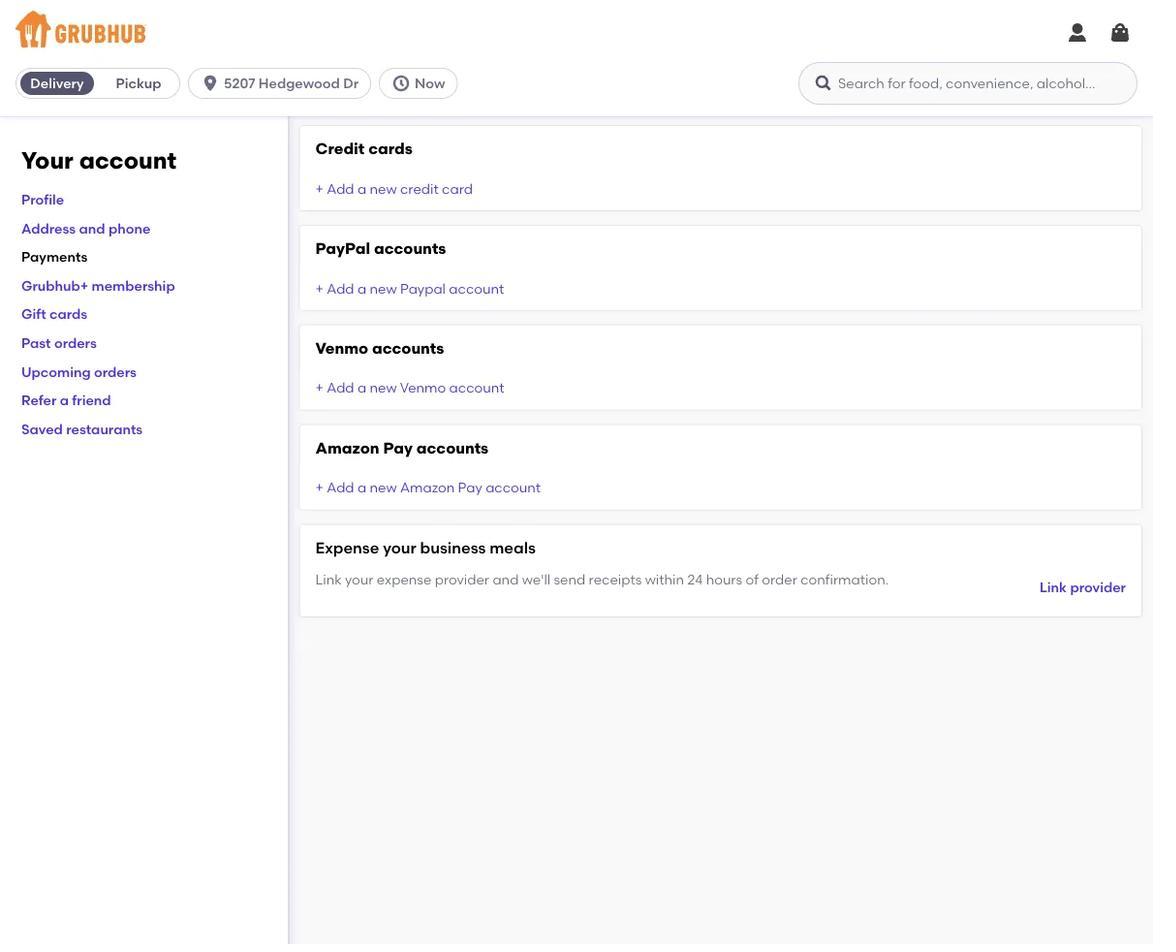 Task type: vqa. For each thing, say whether or not it's contained in the screenshot.
svg icon inside the LOS ANGELES, CA button
no



Task type: describe. For each thing, give the bounding box(es) containing it.
past orders link
[[21, 335, 97, 351]]

orders for past orders
[[54, 335, 97, 351]]

pickup button
[[98, 68, 179, 99]]

1 horizontal spatial amazon
[[400, 479, 455, 496]]

+ add a new venmo account link
[[316, 380, 505, 396]]

expense
[[316, 538, 379, 557]]

5207 hedgewood dr
[[224, 75, 359, 92]]

add for venmo
[[327, 380, 354, 396]]

paypal accounts
[[316, 239, 446, 258]]

refer a friend
[[21, 392, 111, 408]]

gift
[[21, 306, 46, 322]]

link your expense provider and we'll send receipts within 24 hours of order confirmation. link provider
[[316, 571, 1126, 595]]

orders for upcoming orders
[[94, 363, 137, 380]]

grubhub+ membership
[[21, 277, 175, 294]]

payments link
[[21, 249, 88, 265]]

send
[[554, 571, 586, 588]]

new for credit
[[370, 180, 397, 197]]

1 horizontal spatial provider
[[1071, 579, 1126, 595]]

address
[[21, 220, 76, 236]]

hedgewood
[[259, 75, 340, 92]]

credit
[[316, 139, 365, 158]]

expense your business meals
[[316, 538, 536, 557]]

+ add a new credit card
[[316, 180, 473, 197]]

past
[[21, 335, 51, 351]]

0 vertical spatial amazon
[[316, 438, 380, 457]]

accounts for venmo accounts
[[372, 338, 444, 357]]

+ add a new amazon pay account
[[316, 479, 541, 496]]

5207
[[224, 75, 255, 92]]

account up "phone"
[[79, 146, 177, 174]]

+ add a new venmo account
[[316, 380, 505, 396]]

refer a friend link
[[21, 392, 111, 408]]

venmo accounts
[[316, 338, 444, 357]]

profile
[[21, 191, 64, 208]]

grubhub+ membership link
[[21, 277, 175, 294]]

saved
[[21, 421, 63, 437]]

Search for food, convenience, alcohol... search field
[[799, 62, 1138, 105]]

a for credit
[[358, 180, 367, 197]]

business
[[420, 538, 486, 557]]

paypal
[[400, 280, 446, 296]]

now
[[415, 75, 445, 92]]

5207 hedgewood dr button
[[188, 68, 379, 99]]

link provider button
[[1040, 570, 1126, 605]]

expense
[[377, 571, 432, 588]]

accounts for paypal accounts
[[374, 239, 446, 258]]

add for paypal
[[327, 280, 354, 296]]

of
[[746, 571, 759, 588]]

+ for amazon pay accounts
[[316, 479, 324, 496]]

new for venmo
[[370, 380, 397, 396]]

paypal
[[316, 239, 370, 258]]

profile link
[[21, 191, 64, 208]]

saved restaurants link
[[21, 421, 143, 437]]

credit
[[400, 180, 439, 197]]

2 vertical spatial accounts
[[417, 438, 489, 457]]

account up meals
[[486, 479, 541, 496]]

upcoming
[[21, 363, 91, 380]]

main navigation navigation
[[0, 0, 1153, 116]]

your for expense
[[383, 538, 417, 557]]

friend
[[72, 392, 111, 408]]

0 vertical spatial pay
[[383, 438, 413, 457]]

saved restaurants
[[21, 421, 143, 437]]

1 horizontal spatial link
[[1040, 579, 1067, 595]]

1 vertical spatial venmo
[[400, 380, 446, 396]]

new for paypal
[[370, 280, 397, 296]]

new for amazon
[[370, 479, 397, 496]]



Task type: locate. For each thing, give the bounding box(es) containing it.
accounts
[[374, 239, 446, 258], [372, 338, 444, 357], [417, 438, 489, 457]]

+ for venmo accounts
[[316, 380, 324, 396]]

membership
[[92, 277, 175, 294]]

add
[[327, 180, 354, 197], [327, 280, 354, 296], [327, 380, 354, 396], [327, 479, 354, 496]]

accounts up the + add a new venmo account
[[372, 338, 444, 357]]

address and phone
[[21, 220, 151, 236]]

your inside link your expense provider and we'll send receipts within 24 hours of order confirmation. link provider
[[345, 571, 374, 588]]

upcoming orders link
[[21, 363, 137, 380]]

within
[[645, 571, 684, 588]]

order
[[762, 571, 798, 588]]

accounts up + add a new amazon pay account
[[417, 438, 489, 457]]

+ down venmo accounts
[[316, 380, 324, 396]]

+ add a new paypal account link
[[316, 280, 504, 296]]

and left we'll
[[493, 571, 519, 588]]

0 vertical spatial your
[[383, 538, 417, 557]]

1 horizontal spatial and
[[493, 571, 519, 588]]

1 vertical spatial amazon
[[400, 479, 455, 496]]

3 add from the top
[[327, 380, 354, 396]]

0 horizontal spatial venmo
[[316, 338, 368, 357]]

2 new from the top
[[370, 280, 397, 296]]

0 vertical spatial cards
[[368, 139, 413, 158]]

your up expense
[[383, 538, 417, 557]]

1 horizontal spatial venmo
[[400, 380, 446, 396]]

3 + from the top
[[316, 380, 324, 396]]

pickup
[[116, 75, 161, 92]]

hours
[[706, 571, 743, 588]]

grubhub+
[[21, 277, 88, 294]]

24
[[688, 571, 703, 588]]

and left "phone"
[[79, 220, 105, 236]]

orders
[[54, 335, 97, 351], [94, 363, 137, 380]]

2 + from the top
[[316, 280, 324, 296]]

credit cards
[[316, 139, 413, 158]]

upcoming orders
[[21, 363, 137, 380]]

+ down paypal
[[316, 280, 324, 296]]

1 vertical spatial cards
[[49, 306, 87, 322]]

svg image
[[201, 74, 220, 93]]

new down venmo accounts
[[370, 380, 397, 396]]

meals
[[490, 538, 536, 557]]

a right refer
[[60, 392, 69, 408]]

your
[[383, 538, 417, 557], [345, 571, 374, 588]]

refer
[[21, 392, 57, 408]]

+ down credit
[[316, 180, 324, 197]]

1 + from the top
[[316, 180, 324, 197]]

0 horizontal spatial pay
[[383, 438, 413, 457]]

dr
[[343, 75, 359, 92]]

provider
[[435, 571, 490, 588], [1071, 579, 1126, 595]]

account
[[79, 146, 177, 174], [449, 280, 504, 296], [449, 380, 505, 396], [486, 479, 541, 496]]

add for amazon
[[327, 479, 354, 496]]

new down amazon pay accounts
[[370, 479, 397, 496]]

link
[[316, 571, 342, 588], [1040, 579, 1067, 595]]

amazon down amazon pay accounts
[[400, 479, 455, 496]]

0 horizontal spatial link
[[316, 571, 342, 588]]

+ add a new credit card link
[[316, 180, 473, 197]]

0 horizontal spatial provider
[[435, 571, 490, 588]]

and inside link your expense provider and we'll send receipts within 24 hours of order confirmation. link provider
[[493, 571, 519, 588]]

payments
[[21, 249, 88, 265]]

a for paypal
[[358, 280, 367, 296]]

a down amazon pay accounts
[[358, 479, 367, 496]]

0 vertical spatial and
[[79, 220, 105, 236]]

venmo
[[316, 338, 368, 357], [400, 380, 446, 396]]

card
[[442, 180, 473, 197]]

pay
[[383, 438, 413, 457], [458, 479, 483, 496]]

we'll
[[522, 571, 551, 588]]

address and phone link
[[21, 220, 151, 236]]

0 horizontal spatial and
[[79, 220, 105, 236]]

0 horizontal spatial amazon
[[316, 438, 380, 457]]

venmo down venmo accounts
[[400, 380, 446, 396]]

delivery
[[30, 75, 84, 92]]

4 + from the top
[[316, 479, 324, 496]]

restaurants
[[66, 421, 143, 437]]

account right paypal
[[449, 280, 504, 296]]

new
[[370, 180, 397, 197], [370, 280, 397, 296], [370, 380, 397, 396], [370, 479, 397, 496]]

now button
[[379, 68, 466, 99]]

1 vertical spatial your
[[345, 571, 374, 588]]

a for amazon
[[358, 479, 367, 496]]

add for credit
[[327, 180, 354, 197]]

1 add from the top
[[327, 180, 354, 197]]

add down venmo accounts
[[327, 380, 354, 396]]

and
[[79, 220, 105, 236], [493, 571, 519, 588]]

+ up expense
[[316, 479, 324, 496]]

your
[[21, 146, 73, 174]]

3 new from the top
[[370, 380, 397, 396]]

4 new from the top
[[370, 479, 397, 496]]

confirmation.
[[801, 571, 889, 588]]

svg image inside now button
[[392, 74, 411, 93]]

+ add a new paypal account
[[316, 280, 504, 296]]

0 vertical spatial orders
[[54, 335, 97, 351]]

+ add a new amazon pay account link
[[316, 479, 541, 496]]

gift cards link
[[21, 306, 87, 322]]

pay up + add a new amazon pay account
[[383, 438, 413, 457]]

a down venmo accounts
[[358, 380, 367, 396]]

4 add from the top
[[327, 479, 354, 496]]

1 vertical spatial accounts
[[372, 338, 444, 357]]

cards
[[368, 139, 413, 158], [49, 306, 87, 322]]

new left paypal
[[370, 280, 397, 296]]

phone
[[108, 220, 151, 236]]

add down paypal
[[327, 280, 354, 296]]

your down expense
[[345, 571, 374, 588]]

cards for gift cards
[[49, 306, 87, 322]]

1 new from the top
[[370, 180, 397, 197]]

1 horizontal spatial pay
[[458, 479, 483, 496]]

cards up "past orders" at the top
[[49, 306, 87, 322]]

accounts up + add a new paypal account link
[[374, 239, 446, 258]]

past orders
[[21, 335, 97, 351]]

0 horizontal spatial cards
[[49, 306, 87, 322]]

amazon down + add a new venmo account "link"
[[316, 438, 380, 457]]

amazon
[[316, 438, 380, 457], [400, 479, 455, 496]]

a down paypal accounts
[[358, 280, 367, 296]]

a
[[358, 180, 367, 197], [358, 280, 367, 296], [358, 380, 367, 396], [60, 392, 69, 408], [358, 479, 367, 496]]

a for venmo
[[358, 380, 367, 396]]

0 horizontal spatial your
[[345, 571, 374, 588]]

receipts
[[589, 571, 642, 588]]

svg image
[[1066, 21, 1090, 45], [1109, 21, 1132, 45], [392, 74, 411, 93], [814, 74, 834, 93]]

account up amazon pay accounts
[[449, 380, 505, 396]]

+ for paypal accounts
[[316, 280, 324, 296]]

amazon pay accounts
[[316, 438, 489, 457]]

add up expense
[[327, 479, 354, 496]]

gift cards
[[21, 306, 87, 322]]

orders up friend
[[94, 363, 137, 380]]

orders up upcoming orders
[[54, 335, 97, 351]]

1 vertical spatial pay
[[458, 479, 483, 496]]

new left credit
[[370, 180, 397, 197]]

delivery button
[[16, 68, 98, 99]]

add down credit
[[327, 180, 354, 197]]

cards up + add a new credit card
[[368, 139, 413, 158]]

+ for credit cards
[[316, 180, 324, 197]]

2 add from the top
[[327, 280, 354, 296]]

0 vertical spatial venmo
[[316, 338, 368, 357]]

1 horizontal spatial your
[[383, 538, 417, 557]]

venmo up the + add a new venmo account
[[316, 338, 368, 357]]

cards for credit cards
[[368, 139, 413, 158]]

your account
[[21, 146, 177, 174]]

your for link
[[345, 571, 374, 588]]

0 vertical spatial accounts
[[374, 239, 446, 258]]

pay up the business
[[458, 479, 483, 496]]

1 horizontal spatial cards
[[368, 139, 413, 158]]

a down credit cards
[[358, 180, 367, 197]]

1 vertical spatial orders
[[94, 363, 137, 380]]

1 vertical spatial and
[[493, 571, 519, 588]]

+
[[316, 180, 324, 197], [316, 280, 324, 296], [316, 380, 324, 396], [316, 479, 324, 496]]



